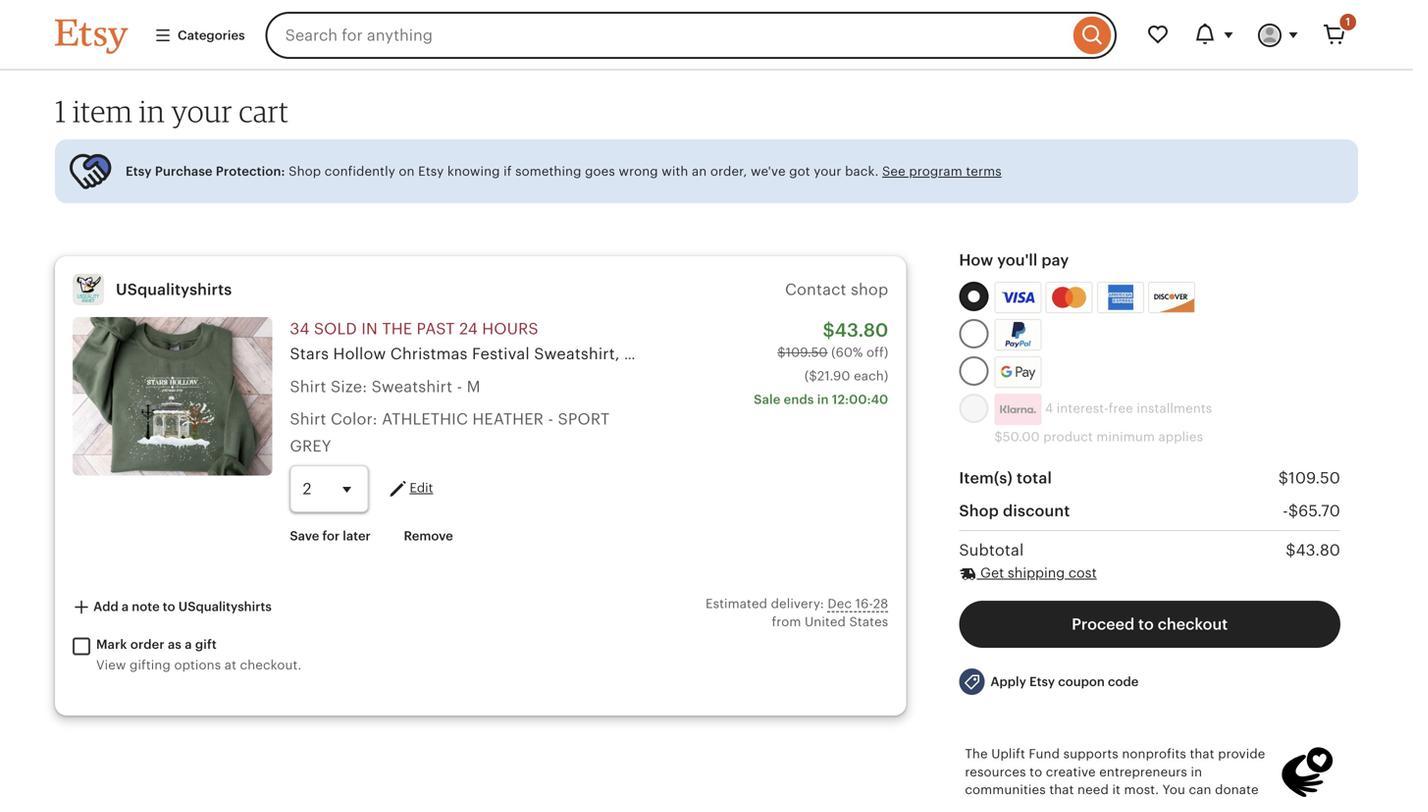Task type: locate. For each thing, give the bounding box(es) containing it.
back.
[[845, 164, 879, 179]]

a inside mark order as a gift view gifting options at checkout.
[[185, 637, 192, 652]]

categories banner
[[20, 0, 1394, 71]]

1 horizontal spatial your
[[814, 164, 842, 179]]

options
[[174, 658, 221, 672]]

sold
[[314, 320, 357, 338]]

save for later
[[290, 529, 371, 543]]

to inside dropdown button
[[163, 600, 175, 614]]

that up can
[[1190, 747, 1215, 761]]

how you'll pay
[[959, 252, 1070, 269]]

we've
[[751, 164, 786, 179]]

109.50 up (
[[786, 345, 828, 360]]

to right proceed
[[1139, 616, 1154, 633]]

contact
[[785, 281, 847, 299]]

usqualityshirts inside dropdown button
[[178, 600, 272, 614]]

got
[[790, 164, 811, 179]]

1 vertical spatial a
[[185, 637, 192, 652]]

shirt color:
[[290, 410, 382, 428]]

tree left sweater
[[1267, 345, 1300, 363]]

0 horizontal spatial that
[[1050, 782, 1075, 797]]

tree up 21.90 at the top right
[[833, 345, 866, 363]]

etsy
[[126, 164, 152, 179], [418, 164, 444, 179], [1030, 675, 1055, 689]]

a inside dropdown button
[[122, 600, 129, 614]]

you
[[1163, 782, 1186, 797]]

0 vertical spatial your
[[171, 93, 233, 129]]

1 horizontal spatial 109.50
[[1289, 469, 1341, 487]]

your right got
[[814, 164, 842, 179]]

christmas right shirt,
[[916, 345, 994, 363]]

festival up interest-
[[1052, 345, 1110, 363]]

proceed
[[1072, 616, 1135, 633]]

in right ends
[[818, 392, 829, 407]]

1 horizontal spatial to
[[1030, 765, 1043, 779]]

2 vertical spatial to
[[1030, 765, 1043, 779]]

shop right protection:
[[289, 164, 321, 179]]

0 horizontal spatial a
[[122, 600, 129, 614]]

the
[[382, 320, 412, 338]]

an
[[692, 164, 707, 179]]

1 horizontal spatial a
[[185, 637, 192, 652]]

it
[[1113, 782, 1121, 797]]

christmas left gifts,
[[624, 345, 702, 363]]

34
[[290, 320, 310, 338]]

in up hollow
[[362, 320, 378, 338]]

1 vertical spatial 43.80
[[1296, 541, 1341, 559]]

2 tree from the left
[[1267, 345, 1300, 363]]

0 horizontal spatial tree
[[833, 345, 866, 363]]

paypal image
[[998, 322, 1039, 348]]

to
[[163, 600, 175, 614], [1139, 616, 1154, 633], [1030, 765, 1043, 779]]

1 horizontal spatial 1
[[1346, 16, 1351, 28]]

4 christmas from the left
[[916, 345, 994, 363]]

0 vertical spatial 43.80
[[835, 320, 889, 341]]

gift
[[195, 637, 217, 652]]

43.80
[[835, 320, 889, 341], [1296, 541, 1341, 559]]

1 vertical spatial to
[[1139, 616, 1154, 633]]

checkout.
[[240, 658, 302, 672]]

4 interest-free installments
[[1042, 401, 1213, 416]]

usqualityshirts up gift
[[178, 600, 272, 614]]

1
[[1346, 16, 1351, 28], [55, 93, 66, 129]]

1 horizontal spatial etsy
[[418, 164, 444, 179]]

0 vertical spatial that
[[1190, 747, 1215, 761]]

stars
[[290, 345, 329, 363]]

1 vertical spatial shirt
[[290, 410, 326, 428]]

christmas up (
[[752, 345, 829, 363]]

to right the note
[[163, 600, 175, 614]]

discover image
[[1150, 286, 1197, 315]]

etsy right apply
[[1030, 675, 1055, 689]]

ends
[[784, 392, 814, 407]]

1 horizontal spatial -
[[548, 410, 554, 428]]

etsy left purchase
[[126, 164, 152, 179]]

sweatshirt,
[[534, 345, 620, 363]]

0 vertical spatial 1
[[1346, 16, 1351, 28]]

0 horizontal spatial shop
[[289, 164, 321, 179]]

order,
[[711, 164, 748, 179]]

shop discount
[[959, 502, 1071, 520]]

that down 'creative'
[[1050, 782, 1075, 797]]

1 vertical spatial that
[[1050, 782, 1075, 797]]

None search field
[[266, 12, 1117, 59]]

resources
[[965, 765, 1027, 779]]

to down the fund
[[1030, 765, 1043, 779]]

goes
[[585, 164, 615, 179]]

0 horizontal spatial 109.50
[[786, 345, 828, 360]]

installments
[[1137, 401, 1213, 416]]

each)
[[854, 369, 889, 383]]

1 horizontal spatial festival
[[1052, 345, 1110, 363]]

contact shop
[[785, 281, 889, 299]]

43.80 down 65.70
[[1296, 541, 1341, 559]]

code
[[1108, 675, 1139, 689]]

in inside the $ 43.80 $ 109.50 (60% off) ( $ 21.90 each) sale ends in 12:00:40
[[818, 392, 829, 407]]

nonprofits
[[1122, 747, 1187, 761]]

1 vertical spatial -
[[548, 410, 554, 428]]

christmas down past
[[391, 345, 468, 363]]

0 horizontal spatial your
[[171, 93, 233, 129]]

shipping
[[1008, 565, 1065, 581]]

shirt,
[[871, 345, 912, 363]]

supports
[[1064, 747, 1119, 761]]

1 vertical spatial usqualityshirts
[[178, 600, 272, 614]]

1 horizontal spatial shop
[[959, 502, 999, 520]]

stars hollow christmas festival sweatshirt, christmas gifts, christmas tree shirt, christmas winter festival sweater, christmas tree sweater link
[[290, 345, 1366, 363]]

1 shirt from the top
[[290, 378, 326, 396]]

in up can
[[1191, 765, 1203, 779]]

terms
[[966, 164, 1002, 179]]

$ up - $ 65.70
[[1279, 469, 1289, 487]]

2 horizontal spatial to
[[1139, 616, 1154, 633]]

program
[[909, 164, 963, 179]]

a right add
[[122, 600, 129, 614]]

109.50 up - $ 65.70
[[1289, 469, 1341, 487]]

0 vertical spatial to
[[163, 600, 175, 614]]

usqualityshirts right usqualityshirts icon
[[116, 281, 232, 299]]

- left 65.70
[[1283, 502, 1289, 520]]

can
[[1189, 782, 1212, 797]]

43.80 inside the $ 43.80 $ 109.50 (60% off) ( $ 21.90 each) sale ends in 12:00:40
[[835, 320, 889, 341]]

0 vertical spatial -
[[457, 378, 463, 396]]

2 horizontal spatial etsy
[[1030, 675, 1055, 689]]

a right "as" in the left of the page
[[185, 637, 192, 652]]

shirt for shirt size: sweatshirt - m
[[290, 378, 326, 396]]

etsy right on
[[418, 164, 444, 179]]

0 horizontal spatial festival
[[472, 345, 530, 363]]

1 inside the categories banner
[[1346, 16, 1351, 28]]

see
[[883, 164, 906, 179]]

gifts,
[[706, 345, 747, 363]]

- left m
[[457, 378, 463, 396]]

1 vertical spatial 1
[[55, 93, 66, 129]]

winter
[[998, 345, 1048, 363]]

athlethic heather - sport grey
[[290, 410, 610, 455]]

2 shirt from the top
[[290, 410, 326, 428]]

0 vertical spatial a
[[122, 600, 129, 614]]

$ up stars hollow christmas festival sweatshirt, christmas gifts, christmas tree shirt, christmas winter festival sweater, christmas tree sweater 'link'
[[823, 320, 835, 341]]

-
[[457, 378, 463, 396], [548, 410, 554, 428], [1283, 502, 1289, 520]]

festival down the hours
[[472, 345, 530, 363]]

1 for 1 item in your cart
[[55, 93, 66, 129]]

athlethic
[[382, 410, 468, 428]]

shop down the item(s)
[[959, 502, 999, 520]]

proceed to checkout
[[1072, 616, 1228, 633]]

65.70
[[1299, 502, 1341, 520]]

2 horizontal spatial -
[[1283, 502, 1289, 520]]

shop
[[289, 164, 321, 179], [959, 502, 999, 520]]

1 link
[[1312, 12, 1359, 59]]

0 horizontal spatial 43.80
[[835, 320, 889, 341]]

- left sport
[[548, 410, 554, 428]]

coupon
[[1059, 675, 1105, 689]]

etsy purchase protection: shop confidently on etsy knowing if something goes wrong with an order, we've got your back. see program terms
[[126, 164, 1002, 179]]

1 christmas from the left
[[391, 345, 468, 363]]

0 horizontal spatial to
[[163, 600, 175, 614]]

add a note to usqualityshirts
[[90, 600, 272, 614]]

0 horizontal spatial 1
[[55, 93, 66, 129]]

109.50
[[786, 345, 828, 360], [1289, 469, 1341, 487]]

0 vertical spatial 109.50
[[786, 345, 828, 360]]

$ 109.50
[[1279, 469, 1341, 487]]

remove button
[[389, 518, 468, 554]]

0 horizontal spatial etsy
[[126, 164, 152, 179]]

christmas
[[391, 345, 468, 363], [624, 345, 702, 363], [752, 345, 829, 363], [916, 345, 994, 363], [1185, 345, 1262, 363]]

dec 16-28 link
[[828, 597, 889, 611]]

28
[[874, 597, 889, 611]]

that
[[1190, 747, 1215, 761], [1050, 782, 1075, 797]]

confidently
[[325, 164, 395, 179]]

$ down - $ 65.70
[[1286, 541, 1296, 559]]

shirt up grey
[[290, 410, 326, 428]]

cost
[[1069, 565, 1097, 581]]

1 vertical spatial 109.50
[[1289, 469, 1341, 487]]

3 christmas from the left
[[752, 345, 829, 363]]

christmas up "installments"
[[1185, 345, 1262, 363]]

most.
[[1125, 782, 1160, 797]]

1 vertical spatial your
[[814, 164, 842, 179]]

- inside athlethic heather - sport grey
[[548, 410, 554, 428]]

shirt down stars
[[290, 378, 326, 396]]

your left cart
[[171, 93, 233, 129]]

43.80 for $ 43.80
[[1296, 541, 1341, 559]]

0 vertical spatial shirt
[[290, 378, 326, 396]]

united
[[805, 614, 846, 629]]

1 horizontal spatial tree
[[1267, 345, 1300, 363]]

from
[[772, 614, 802, 629]]

communities
[[965, 782, 1046, 797]]

43.80 up (60%
[[835, 320, 889, 341]]

heather
[[473, 410, 544, 428]]

1 item in your cart
[[55, 93, 289, 129]]

applies
[[1159, 430, 1204, 444]]

0 horizontal spatial -
[[457, 378, 463, 396]]

$
[[823, 320, 835, 341], [778, 345, 786, 360], [809, 369, 818, 383], [1279, 469, 1289, 487], [1289, 502, 1299, 520], [1286, 541, 1296, 559]]

1 horizontal spatial 43.80
[[1296, 541, 1341, 559]]

$ 43.80 $ 109.50 (60% off) ( $ 21.90 each) sale ends in 12:00:40
[[754, 320, 889, 407]]

tree
[[833, 345, 866, 363], [1267, 345, 1300, 363]]

to inside the uplift fund supports nonprofits that provide resources to creative entrepreneurs in communities that need it most. you can dona
[[1030, 765, 1043, 779]]



Task type: vqa. For each thing, say whether or not it's contained in the screenshot.
Vinyl
no



Task type: describe. For each thing, give the bounding box(es) containing it.
save
[[290, 529, 319, 543]]

fund
[[1029, 747, 1060, 761]]

sweater
[[1304, 345, 1366, 363]]

remove
[[404, 529, 453, 543]]

4
[[1045, 401, 1054, 416]]

grey
[[290, 437, 332, 455]]

product
[[1044, 430, 1093, 444]]

none search field inside the categories banner
[[266, 12, 1117, 59]]

m
[[467, 378, 481, 396]]

subtotal
[[959, 541, 1024, 559]]

$ down stars hollow christmas festival sweatshirt, christmas gifts, christmas tree shirt, christmas winter festival sweater, christmas tree sweater 'link'
[[809, 369, 818, 383]]

to inside button
[[1139, 616, 1154, 633]]

0 vertical spatial usqualityshirts
[[116, 281, 232, 299]]

if
[[504, 164, 512, 179]]

knowing
[[448, 164, 500, 179]]

$50.00
[[995, 430, 1040, 444]]

checkout
[[1158, 616, 1228, 633]]

sale
[[754, 392, 781, 407]]

order
[[130, 637, 165, 652]]

add
[[93, 600, 119, 614]]

mastercard image
[[1049, 285, 1090, 310]]

in right item
[[139, 93, 165, 129]]

usqualityshirts image
[[73, 274, 104, 306]]

2 festival from the left
[[1052, 345, 1110, 363]]

sweatshirt
[[372, 378, 453, 396]]

wrong
[[619, 164, 658, 179]]

$ down the $ 109.50
[[1289, 502, 1299, 520]]

add a note to usqualityshirts button
[[58, 589, 287, 626]]

minimum
[[1097, 430, 1155, 444]]

past
[[417, 320, 455, 338]]

sport
[[558, 410, 610, 428]]

on
[[399, 164, 415, 179]]

uplift fund image
[[1280, 745, 1335, 798]]

american express image
[[1100, 285, 1142, 310]]

visa image
[[1002, 289, 1035, 306]]

mark
[[96, 637, 127, 652]]

shirt size: sweatshirt - m
[[290, 378, 481, 396]]

shirt for shirt color:
[[290, 410, 326, 428]]

later
[[343, 529, 371, 543]]

pay
[[1042, 252, 1070, 269]]

apply etsy coupon code
[[991, 675, 1139, 689]]

pay in 4 installments image
[[995, 394, 1042, 425]]

in inside the uplift fund supports nonprofits that provide resources to creative entrepreneurs in communities that need it most. you can dona
[[1191, 765, 1203, 779]]

see program terms link
[[883, 164, 1002, 179]]

contact shop button
[[785, 281, 889, 299]]

109.50 inside the $ 43.80 $ 109.50 (60% off) ( $ 21.90 each) sale ends in 12:00:40
[[786, 345, 828, 360]]

states
[[850, 614, 889, 629]]

usqualityshirts link
[[116, 281, 232, 299]]

the
[[965, 747, 988, 761]]

protection:
[[216, 164, 285, 179]]

the uplift fund supports nonprofits that provide resources to creative entrepreneurs in communities that need it most. you can dona
[[965, 747, 1266, 798]]

categories
[[178, 28, 245, 43]]

how
[[959, 252, 994, 269]]

categories button
[[139, 18, 260, 53]]

google pay image
[[996, 358, 1041, 387]]

etsy inside 'dropdown button'
[[1030, 675, 1055, 689]]

apply etsy coupon code button
[[945, 660, 1154, 704]]

1 for 1
[[1346, 16, 1351, 28]]

Search for anything text field
[[266, 12, 1069, 59]]

hollow
[[333, 345, 386, 363]]

edit button
[[386, 477, 433, 501]]

uplift
[[992, 747, 1026, 761]]

$ up sale
[[778, 345, 786, 360]]

creative
[[1046, 765, 1096, 779]]

entrepreneurs
[[1100, 765, 1188, 779]]

discount
[[1003, 502, 1071, 520]]

2 christmas from the left
[[624, 345, 702, 363]]

dec
[[828, 597, 852, 611]]

sweater,
[[1115, 345, 1181, 363]]

free
[[1109, 401, 1134, 416]]

1 festival from the left
[[472, 345, 530, 363]]

1 tree from the left
[[833, 345, 866, 363]]

(
[[805, 369, 809, 383]]

as
[[168, 637, 182, 652]]

0 vertical spatial shop
[[289, 164, 321, 179]]

provide
[[1219, 747, 1266, 761]]

shop
[[851, 281, 889, 299]]

delivery:
[[771, 597, 824, 611]]

cart
[[239, 93, 289, 129]]

mark order as a gift view gifting options at checkout.
[[96, 637, 302, 672]]

2 vertical spatial -
[[1283, 502, 1289, 520]]

gifting
[[130, 658, 171, 672]]

need
[[1078, 782, 1109, 797]]

$ 43.80
[[1286, 541, 1341, 559]]

1 horizontal spatial that
[[1190, 747, 1215, 761]]

at
[[225, 658, 237, 672]]

something
[[515, 164, 582, 179]]

estimated
[[706, 597, 768, 611]]

43.80 for $ 43.80 $ 109.50 (60% off) ( $ 21.90 each) sale ends in 12:00:40
[[835, 320, 889, 341]]

stars hollow christmas festival sweatshirt, christmas gifts, christmas tree shirt, christmas winter festival sweater, christmas tree sweater image
[[73, 317, 272, 476]]

$50.00 product minimum applies
[[995, 430, 1204, 444]]

(60%
[[832, 345, 863, 360]]

5 christmas from the left
[[1185, 345, 1262, 363]]

21.90
[[818, 369, 851, 383]]

16-
[[856, 597, 874, 611]]

apply
[[991, 675, 1027, 689]]

hours
[[482, 320, 539, 338]]

with
[[662, 164, 689, 179]]

1 vertical spatial shop
[[959, 502, 999, 520]]

in inside 34 sold in the past 24 hours stars hollow christmas festival sweatshirt, christmas gifts, christmas tree shirt, christmas winter festival sweater, christmas tree sweater
[[362, 320, 378, 338]]

interest-
[[1057, 401, 1109, 416]]



